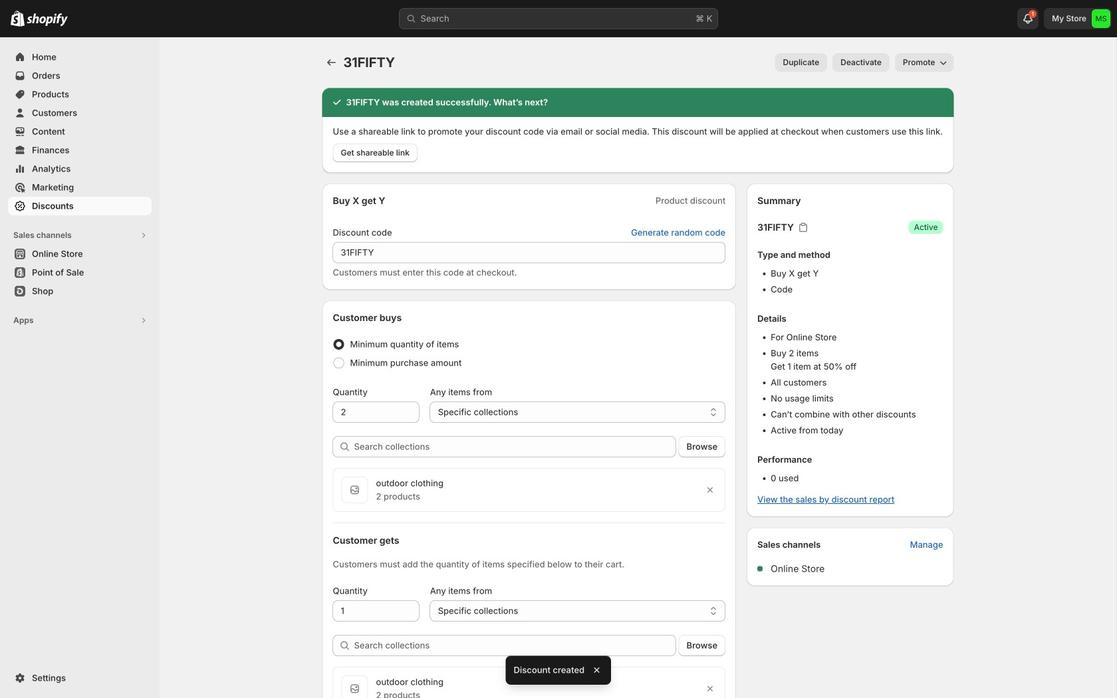 Task type: vqa. For each thing, say whether or not it's contained in the screenshot.
Search collections text field
yes



Task type: describe. For each thing, give the bounding box(es) containing it.
my store image
[[1092, 9, 1111, 28]]

shopify image
[[11, 10, 25, 26]]



Task type: locate. For each thing, give the bounding box(es) containing it.
None text field
[[333, 601, 419, 622]]

shopify image
[[27, 13, 68, 26]]

Search collections text field
[[354, 436, 676, 458]]

Search collections text field
[[354, 635, 676, 656]]

None text field
[[333, 242, 726, 263], [333, 402, 419, 423], [333, 242, 726, 263], [333, 402, 419, 423]]



